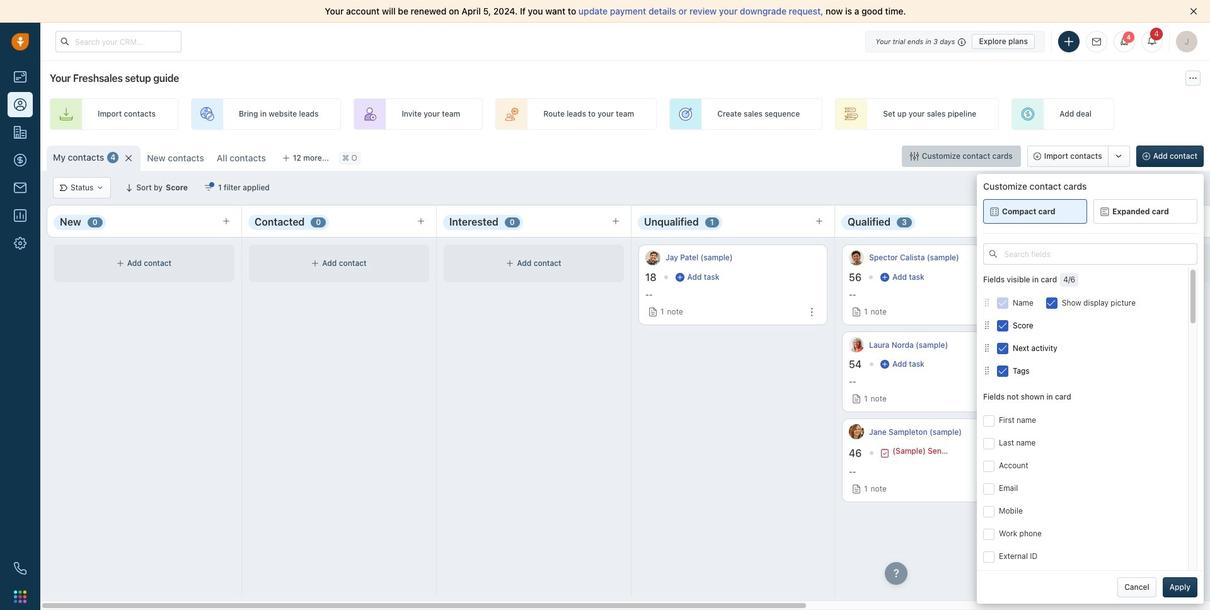 Task type: locate. For each thing, give the bounding box(es) containing it.
close image
[[1190, 8, 1198, 15]]

phone image
[[14, 562, 26, 575]]

freshworks switcher image
[[14, 590, 26, 603]]

j image
[[849, 424, 864, 439]]

container_wx8msf4aqz5i3rn1 image
[[910, 152, 919, 161], [204, 183, 213, 192], [60, 184, 67, 192], [117, 260, 124, 267], [675, 273, 684, 282], [880, 273, 889, 282], [983, 322, 991, 329], [983, 344, 991, 352], [881, 449, 890, 457]]

group
[[1027, 146, 1130, 167]]

send email image
[[1092, 38, 1101, 46]]

container_wx8msf4aqz5i3rn1 image
[[97, 184, 104, 192], [990, 207, 999, 216], [1100, 207, 1109, 216], [990, 250, 997, 258], [312, 260, 319, 267], [506, 260, 514, 267], [1108, 260, 1116, 267], [983, 299, 991, 307], [881, 360, 889, 369], [983, 367, 991, 375]]

Search fields field
[[983, 243, 1198, 265]]

Search your CRM... text field
[[55, 31, 182, 52]]



Task type: vqa. For each thing, say whether or not it's contained in the screenshot.
Phone element
yes



Task type: describe. For each thing, give the bounding box(es) containing it.
s image
[[849, 250, 864, 265]]

phone element
[[8, 556, 33, 581]]

l image
[[849, 337, 864, 352]]

j image
[[645, 250, 661, 265]]



